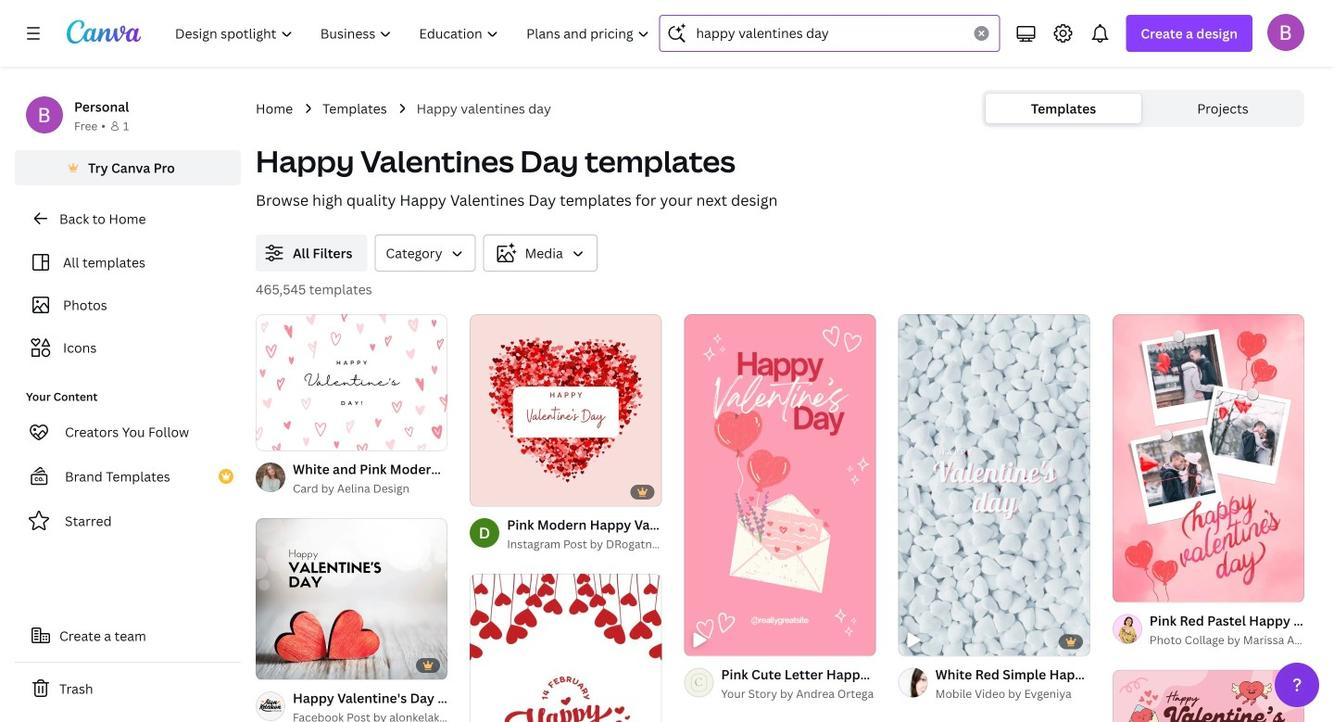Task type: describe. For each thing, give the bounding box(es) containing it.
top level navigation element
[[163, 15, 734, 52]]

drogatnev image
[[470, 518, 500, 548]]

happy valentine's day facebook post image
[[256, 518, 448, 679]]

pink modern happy valentine's day instagram post image
[[470, 314, 662, 506]]

drogatnev element
[[470, 518, 500, 548]]



Task type: locate. For each thing, give the bounding box(es) containing it.
red and white romantic happy valentine's day instagram story image
[[470, 574, 662, 722]]

Search search field
[[696, 16, 963, 51]]

bob builder image
[[1268, 14, 1305, 51]]

pink red pastel happy valentine's day photo collage image
[[1113, 314, 1305, 602]]

white and pink modern love hearts happy valentine's day card image
[[256, 314, 448, 451]]

pink happy valentine's day facebook post image
[[1113, 670, 1305, 722]]

None search field
[[659, 15, 1001, 52]]



Task type: vqa. For each thing, say whether or not it's contained in the screenshot.
CREATE A TEAM button
no



